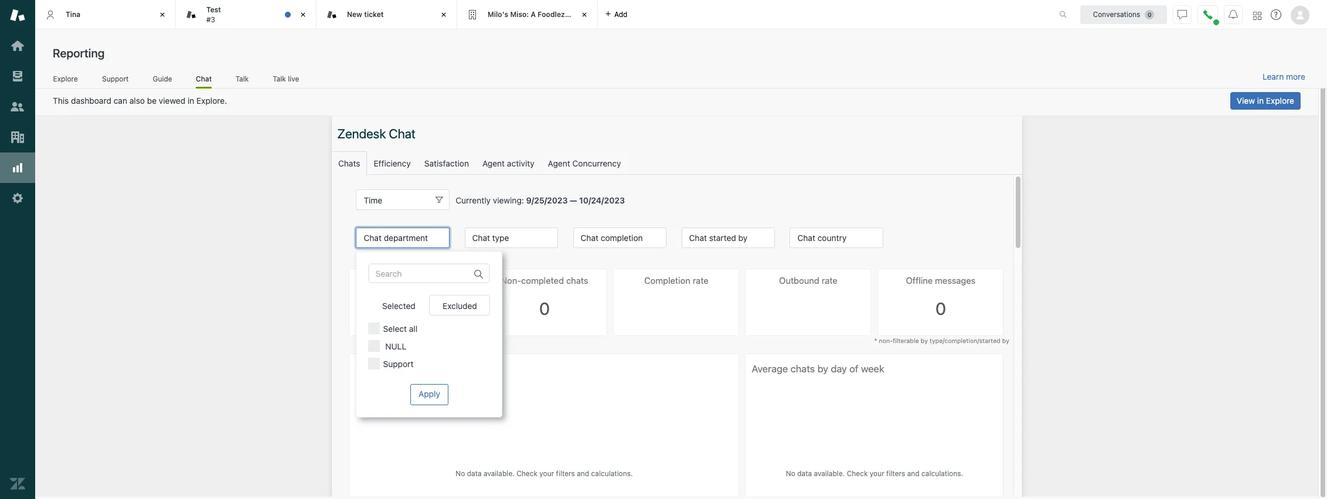 Task type: vqa. For each thing, say whether or not it's contained in the screenshot.
Close icon associated with Jeremy Miller
no



Task type: describe. For each thing, give the bounding box(es) containing it.
support
[[102, 74, 129, 83]]

be
[[147, 96, 157, 106]]

talk for talk live
[[273, 74, 286, 83]]

can
[[114, 96, 127, 106]]

talk link
[[235, 74, 249, 87]]

support link
[[102, 74, 129, 87]]

add
[[615, 10, 628, 18]]

explore link
[[53, 74, 78, 87]]

learn more
[[1263, 72, 1306, 82]]

#3
[[206, 15, 215, 24]]

tab containing test
[[176, 0, 317, 29]]

conversations
[[1093, 10, 1141, 18]]

get started image
[[10, 38, 25, 53]]

talk live
[[273, 74, 299, 83]]

close image for tina
[[157, 9, 168, 21]]

2 close image from the left
[[297, 9, 309, 21]]

zendesk image
[[10, 476, 25, 491]]

close image for new ticket
[[438, 9, 450, 21]]

this
[[53, 96, 69, 106]]

a
[[531, 10, 536, 19]]

view
[[1237, 96, 1256, 106]]

viewed
[[159, 96, 185, 106]]

learn
[[1263, 72, 1284, 82]]

reporting image
[[10, 160, 25, 175]]

add button
[[598, 0, 635, 29]]

reporting
[[53, 46, 105, 60]]

zendesk support image
[[10, 8, 25, 23]]

tabs tab list
[[35, 0, 1047, 29]]

dashboard
[[71, 96, 111, 106]]

more
[[1287, 72, 1306, 82]]

1 in from the left
[[188, 96, 194, 106]]

get help image
[[1271, 9, 1282, 20]]

guide link
[[153, 74, 172, 87]]

test
[[206, 5, 221, 14]]

chat
[[196, 74, 212, 83]]

view in explore button
[[1231, 92, 1301, 110]]

foodlez
[[538, 10, 565, 19]]

also
[[129, 96, 145, 106]]

talk for talk
[[236, 74, 249, 83]]

new ticket tab
[[317, 0, 457, 29]]

milo's miso: a foodlez subsidiary
[[488, 10, 604, 19]]



Task type: locate. For each thing, give the bounding box(es) containing it.
test #3
[[206, 5, 221, 24]]

close image left milo's
[[438, 9, 450, 21]]

button displays agent's chat status as invisible. image
[[1178, 10, 1188, 19]]

notifications image
[[1229, 10, 1239, 19]]

close image inside new ticket tab
[[438, 9, 450, 21]]

miso:
[[510, 10, 529, 19]]

0 vertical spatial explore
[[53, 74, 78, 83]]

milo's miso: a foodlez subsidiary tab
[[457, 0, 604, 29]]

explore down the learn more link on the right top
[[1267, 96, 1295, 106]]

subsidiary
[[567, 10, 604, 19]]

1 horizontal spatial talk
[[273, 74, 286, 83]]

main element
[[0, 0, 35, 499]]

close image left new
[[297, 9, 309, 21]]

explore up this
[[53, 74, 78, 83]]

customers image
[[10, 99, 25, 114]]

2 in from the left
[[1258, 96, 1264, 106]]

talk
[[236, 74, 249, 83], [273, 74, 286, 83]]

4 close image from the left
[[579, 9, 591, 21]]

admin image
[[10, 191, 25, 206]]

3 close image from the left
[[438, 9, 450, 21]]

tab
[[176, 0, 317, 29]]

talk right chat
[[236, 74, 249, 83]]

in right view
[[1258, 96, 1264, 106]]

in inside button
[[1258, 96, 1264, 106]]

tina tab
[[35, 0, 176, 29]]

close image left the "#3"
[[157, 9, 168, 21]]

milo's
[[488, 10, 509, 19]]

in
[[188, 96, 194, 106], [1258, 96, 1264, 106]]

organizations image
[[10, 130, 25, 145]]

close image inside the milo's miso: a foodlez subsidiary tab
[[579, 9, 591, 21]]

1 close image from the left
[[157, 9, 168, 21]]

tina
[[66, 10, 80, 19]]

0 horizontal spatial explore
[[53, 74, 78, 83]]

close image inside tina tab
[[157, 9, 168, 21]]

live
[[288, 74, 299, 83]]

talk live link
[[272, 74, 300, 87]]

in right viewed
[[188, 96, 194, 106]]

talk left "live"
[[273, 74, 286, 83]]

explore inside button
[[1267, 96, 1295, 106]]

close image for milo's miso: a foodlez subsidiary
[[579, 9, 591, 21]]

this dashboard can also be viewed in explore.
[[53, 96, 227, 106]]

guide
[[153, 74, 172, 83]]

new ticket
[[347, 10, 384, 19]]

explore
[[53, 74, 78, 83], [1267, 96, 1295, 106]]

close image left add popup button
[[579, 9, 591, 21]]

1 horizontal spatial explore
[[1267, 96, 1295, 106]]

close image
[[157, 9, 168, 21], [297, 9, 309, 21], [438, 9, 450, 21], [579, 9, 591, 21]]

ticket
[[364, 10, 384, 19]]

explore.
[[197, 96, 227, 106]]

view in explore
[[1237, 96, 1295, 106]]

1 vertical spatial explore
[[1267, 96, 1295, 106]]

2 talk from the left
[[273, 74, 286, 83]]

learn more link
[[1263, 72, 1306, 82]]

conversations button
[[1081, 5, 1168, 24]]

0 horizontal spatial talk
[[236, 74, 249, 83]]

0 horizontal spatial in
[[188, 96, 194, 106]]

views image
[[10, 69, 25, 84]]

talk inside talk live link
[[273, 74, 286, 83]]

zendesk products image
[[1254, 11, 1262, 20]]

new
[[347, 10, 362, 19]]

chat link
[[196, 74, 212, 89]]

1 horizontal spatial in
[[1258, 96, 1264, 106]]

1 talk from the left
[[236, 74, 249, 83]]



